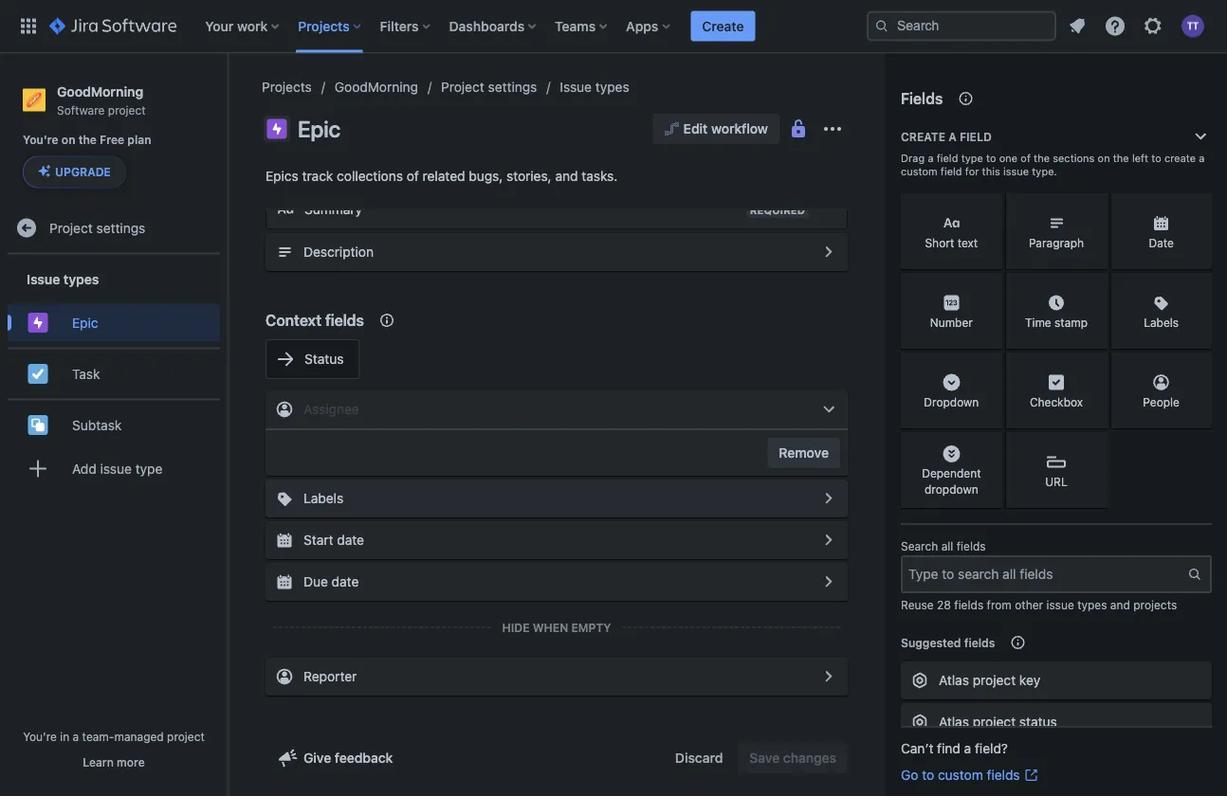Task type: describe. For each thing, give the bounding box(es) containing it.
atlas for atlas project status
[[939, 715, 969, 730]]

projects for projects link at the left top of page
[[262, 79, 312, 95]]

subtask link
[[8, 406, 220, 444]]

date for start date
[[337, 533, 364, 548]]

2 horizontal spatial the
[[1113, 152, 1129, 165]]

0 horizontal spatial project settings
[[49, 220, 145, 236]]

type inside drag a field type to one of the sections on the left to create a custom field for this issue type.
[[961, 152, 984, 165]]

issue type icon image
[[266, 118, 288, 140]]

when
[[533, 621, 568, 635]]

custom inside drag a field type to one of the sections on the left to create a custom field for this issue type.
[[901, 166, 938, 178]]

add
[[72, 461, 97, 477]]

team-
[[82, 730, 114, 744]]

project inside "button"
[[973, 673, 1016, 689]]

create a field
[[901, 130, 992, 143]]

plan
[[127, 133, 151, 147]]

1 horizontal spatial the
[[1034, 152, 1050, 165]]

work
[[237, 18, 268, 34]]

epic inside the epic link
[[72, 315, 98, 330]]

number
[[930, 316, 973, 329]]

projects
[[1134, 598, 1177, 612]]

start date button
[[266, 522, 848, 560]]

your work
[[205, 18, 268, 34]]

start
[[304, 533, 333, 548]]

fields left more information about the suggested fields image
[[964, 636, 995, 650]]

a down more information about the fields image
[[949, 130, 957, 143]]

discard button
[[664, 744, 735, 774]]

reporter button
[[266, 658, 848, 696]]

project right managed
[[167, 730, 205, 744]]

learn
[[83, 756, 114, 769]]

banner containing your work
[[0, 0, 1227, 53]]

this
[[982, 166, 1000, 178]]

start date
[[304, 533, 364, 548]]

fields right all
[[957, 540, 986, 553]]

fields left more information about the context fields icon
[[325, 312, 364, 330]]

a right create
[[1199, 152, 1205, 165]]

teams button
[[549, 11, 615, 41]]

fields right 28
[[955, 598, 984, 612]]

learn more
[[83, 756, 145, 769]]

issue types link
[[560, 76, 629, 99]]

dashboards
[[449, 18, 525, 34]]

create for create a field
[[901, 130, 946, 143]]

you're in a team-managed project
[[23, 730, 205, 744]]

dependent
[[922, 467, 981, 480]]

Type to search all fields text field
[[903, 558, 1188, 592]]

a right in in the bottom left of the page
[[73, 730, 79, 744]]

text
[[958, 236, 978, 249]]

atlas project key button
[[901, 662, 1212, 700]]

paragraph
[[1029, 236, 1084, 249]]

a right the drag
[[928, 152, 934, 165]]

your work button
[[199, 11, 287, 41]]

labels inside button
[[304, 491, 344, 507]]

key
[[1020, 673, 1041, 689]]

1 vertical spatial issue types
[[27, 271, 99, 287]]

short text
[[925, 236, 978, 249]]

give feedback button
[[266, 744, 404, 774]]

can't find a field?
[[901, 741, 1008, 757]]

search image
[[875, 18, 890, 34]]

close field configuration image
[[818, 398, 840, 421]]

upgrade
[[55, 165, 111, 179]]

related
[[423, 168, 465, 184]]

more information image for dependent dropdown
[[978, 434, 1000, 457]]

1 vertical spatial settings
[[96, 220, 145, 236]]

empty
[[571, 621, 611, 635]]

add issue type button
[[8, 450, 220, 488]]

reporter
[[304, 669, 357, 685]]

stamp
[[1055, 316, 1088, 329]]

software
[[57, 103, 105, 116]]

apps
[[626, 18, 659, 34]]

primary element
[[11, 0, 867, 53]]

types for issue types link
[[595, 79, 629, 95]]

types for group containing issue types
[[63, 271, 99, 287]]

a right find on the right of page
[[964, 741, 972, 757]]

upgrade button
[[24, 157, 125, 187]]

1 horizontal spatial issue
[[560, 79, 592, 95]]

remove
[[779, 445, 829, 461]]

suggested fields
[[901, 636, 995, 650]]

epic group
[[8, 298, 220, 347]]

dependent dropdown
[[922, 467, 981, 497]]

give feedback
[[304, 751, 393, 766]]

dropdown
[[925, 483, 979, 497]]

1 horizontal spatial issue types
[[560, 79, 629, 95]]

issue inside the add issue type button
[[100, 461, 132, 477]]

add issue type
[[72, 461, 163, 477]]

for
[[965, 166, 979, 178]]

add issue type image
[[27, 458, 49, 480]]

subtask
[[72, 417, 122, 433]]

your profile and settings image
[[1182, 15, 1205, 37]]

2 vertical spatial types
[[1078, 598, 1107, 612]]

checkbox
[[1030, 395, 1083, 409]]

type.
[[1032, 166, 1057, 178]]

projects for "projects" popup button
[[298, 18, 350, 34]]

feedback
[[335, 751, 393, 766]]

settings image
[[1142, 15, 1165, 37]]

0 horizontal spatial project settings link
[[8, 209, 220, 247]]

fields left this link will be opened in a new tab image
[[987, 768, 1020, 783]]

edit workflow button
[[653, 114, 780, 144]]

description button
[[266, 233, 848, 271]]

1 horizontal spatial epic
[[298, 116, 340, 142]]

left
[[1132, 152, 1149, 165]]

bugs,
[[469, 168, 503, 184]]

free
[[100, 133, 124, 147]]

you're on the free plan
[[23, 133, 151, 147]]

due date button
[[266, 563, 848, 601]]

assignee
[[304, 402, 359, 417]]

2 horizontal spatial to
[[1152, 152, 1162, 165]]

epic link
[[8, 304, 220, 342]]

workflow
[[711, 121, 768, 137]]

type inside button
[[135, 461, 163, 477]]

remove button
[[768, 438, 840, 469]]

atlas for atlas project key
[[939, 673, 969, 689]]

group containing issue types
[[8, 255, 220, 499]]

0 vertical spatial settings
[[488, 79, 537, 95]]

search all fields
[[901, 540, 986, 553]]

epics
[[266, 168, 299, 184]]

dropdown
[[924, 395, 979, 409]]

reuse 28 fields from other issue types and projects
[[901, 598, 1177, 612]]

2 horizontal spatial issue
[[1047, 598, 1074, 612]]

filters
[[380, 18, 419, 34]]

field?
[[975, 741, 1008, 757]]

goodmorning for goodmorning software project
[[57, 83, 143, 99]]

open field configuration image for description
[[818, 241, 840, 264]]

0 horizontal spatial of
[[407, 168, 419, 184]]

go
[[901, 768, 919, 783]]



Task type: vqa. For each thing, say whether or not it's contained in the screenshot.
the top settings
yes



Task type: locate. For each thing, give the bounding box(es) containing it.
appswitcher icon image
[[17, 15, 40, 37]]

type up for
[[961, 152, 984, 165]]

drag a field type to one of the sections on the left to create a custom field for this issue type.
[[901, 152, 1205, 178]]

0 horizontal spatial epic
[[72, 315, 98, 330]]

epic up task on the left top of the page
[[72, 315, 98, 330]]

2 open field configuration image from the top
[[818, 529, 840, 552]]

people
[[1143, 395, 1180, 409]]

time
[[1025, 316, 1052, 329]]

2 more information image from the top
[[978, 355, 1000, 378]]

2 vertical spatial field
[[941, 166, 962, 178]]

3 open field configuration image from the top
[[818, 666, 840, 689]]

1 atlas from the top
[[939, 673, 969, 689]]

you're for you're on the free plan
[[23, 133, 58, 147]]

0 horizontal spatial types
[[63, 271, 99, 287]]

0 vertical spatial you're
[[23, 133, 58, 147]]

create for create
[[702, 18, 744, 34]]

1 vertical spatial type
[[135, 461, 163, 477]]

1 horizontal spatial goodmorning
[[335, 79, 418, 95]]

0 vertical spatial on
[[62, 133, 75, 147]]

1 vertical spatial date
[[332, 574, 359, 590]]

labels
[[1144, 316, 1179, 329], [304, 491, 344, 507]]

banner
[[0, 0, 1227, 53]]

create
[[702, 18, 744, 34], [901, 130, 946, 143]]

open field configuration image for labels
[[818, 488, 840, 510]]

more options image
[[821, 118, 844, 140]]

field for drag
[[937, 152, 958, 165]]

0 horizontal spatial issue
[[27, 271, 60, 287]]

more information image up 'dependent' on the bottom right of the page
[[978, 434, 1000, 457]]

more information image
[[978, 275, 1000, 298], [978, 355, 1000, 378], [978, 434, 1000, 457]]

open field configuration image inside description button
[[818, 241, 840, 264]]

issue down teams
[[560, 79, 592, 95]]

0 vertical spatial project settings link
[[441, 76, 537, 99]]

3 more information image from the top
[[978, 434, 1000, 457]]

task link
[[8, 355, 220, 393]]

atlas inside atlas project status button
[[939, 715, 969, 730]]

collections
[[337, 168, 403, 184]]

1 vertical spatial types
[[63, 271, 99, 287]]

status
[[304, 351, 344, 367]]

1 vertical spatial projects
[[262, 79, 312, 95]]

0 vertical spatial labels
[[1144, 316, 1179, 329]]

epic right issue type icon
[[298, 116, 340, 142]]

atlas project status button
[[901, 704, 1212, 742]]

notifications image
[[1066, 15, 1089, 37]]

1 horizontal spatial and
[[1111, 598, 1130, 612]]

1 horizontal spatial settings
[[488, 79, 537, 95]]

Search field
[[867, 11, 1057, 41]]

more information about the suggested fields image
[[1007, 632, 1029, 654]]

description
[[304, 244, 374, 260]]

0 vertical spatial types
[[595, 79, 629, 95]]

more information image for number
[[978, 275, 1000, 298]]

find
[[937, 741, 961, 757]]

0 vertical spatial issue
[[560, 79, 592, 95]]

1 horizontal spatial issue
[[1003, 166, 1029, 178]]

1 vertical spatial you're
[[23, 730, 57, 744]]

1 vertical spatial create
[[901, 130, 946, 143]]

atlas project key
[[939, 673, 1041, 689]]

hide
[[502, 621, 530, 635]]

0 vertical spatial field
[[960, 130, 992, 143]]

open field configuration image for start date
[[818, 529, 840, 552]]

the
[[78, 133, 97, 147], [1034, 152, 1050, 165], [1113, 152, 1129, 165]]

discard
[[675, 751, 723, 766]]

28
[[937, 598, 951, 612]]

1 open field configuration image from the top
[[818, 488, 840, 510]]

and left projects at right
[[1111, 598, 1130, 612]]

0 vertical spatial projects
[[298, 18, 350, 34]]

types down type to search all fields text box
[[1078, 598, 1107, 612]]

open field configuration image
[[818, 241, 840, 264], [818, 571, 840, 594]]

custom down the drag
[[901, 166, 938, 178]]

atlas inside the atlas project key "button"
[[939, 673, 969, 689]]

2 vertical spatial issue
[[1047, 598, 1074, 612]]

project settings down upgrade on the left top of page
[[49, 220, 145, 236]]

1 vertical spatial labels
[[304, 491, 344, 507]]

to up this
[[986, 152, 997, 165]]

0 vertical spatial issue types
[[560, 79, 629, 95]]

issue types down the teams popup button
[[560, 79, 629, 95]]

time stamp
[[1025, 316, 1088, 329]]

track
[[302, 168, 333, 184]]

projects right work
[[298, 18, 350, 34]]

tasks.
[[582, 168, 618, 184]]

your
[[205, 18, 234, 34]]

0 vertical spatial epic
[[298, 116, 340, 142]]

project down primary element
[[441, 79, 484, 95]]

task
[[72, 366, 100, 382]]

1 horizontal spatial types
[[595, 79, 629, 95]]

you're for you're in a team-managed project
[[23, 730, 57, 744]]

labels button
[[266, 480, 848, 518]]

give
[[304, 751, 331, 766]]

0 vertical spatial and
[[555, 168, 578, 184]]

types inside group
[[63, 271, 99, 287]]

1 vertical spatial project settings link
[[8, 209, 220, 247]]

1 vertical spatial more information image
[[978, 355, 1000, 378]]

open field configuration image inside labels button
[[818, 488, 840, 510]]

field
[[960, 130, 992, 143], [937, 152, 958, 165], [941, 166, 962, 178]]

0 horizontal spatial the
[[78, 133, 97, 147]]

summary
[[304, 202, 362, 217]]

0 horizontal spatial create
[[702, 18, 744, 34]]

issue types up the epic link
[[27, 271, 99, 287]]

1 vertical spatial issue
[[100, 461, 132, 477]]

more information about the context fields image
[[376, 309, 398, 332]]

stories,
[[507, 168, 552, 184]]

2 open field configuration image from the top
[[818, 571, 840, 594]]

settings down upgrade on the left top of page
[[96, 220, 145, 236]]

0 vertical spatial custom
[[901, 166, 938, 178]]

from
[[987, 598, 1012, 612]]

help image
[[1104, 15, 1127, 37]]

fields
[[325, 312, 364, 330], [957, 540, 986, 553], [955, 598, 984, 612], [964, 636, 995, 650], [987, 768, 1020, 783]]

you're
[[23, 133, 58, 147], [23, 730, 57, 744]]

0 vertical spatial open field configuration image
[[818, 488, 840, 510]]

open field configuration image inside start date button
[[818, 529, 840, 552]]

goodmorning down filters
[[335, 79, 418, 95]]

0 horizontal spatial settings
[[96, 220, 145, 236]]

goodmorning up software
[[57, 83, 143, 99]]

types down apps
[[595, 79, 629, 95]]

more information image down text at the top of page
[[978, 275, 1000, 298]]

jira software image
[[49, 15, 177, 37], [49, 15, 177, 37]]

the left left
[[1113, 152, 1129, 165]]

0 vertical spatial type
[[961, 152, 984, 165]]

open field configuration image inside reporter button
[[818, 666, 840, 689]]

1 horizontal spatial project settings
[[441, 79, 537, 95]]

more
[[117, 756, 145, 769]]

date right start on the bottom
[[337, 533, 364, 548]]

goodmorning software project
[[57, 83, 146, 116]]

project settings down dashboards popup button
[[441, 79, 537, 95]]

labels down the date
[[1144, 316, 1179, 329]]

learn more button
[[83, 755, 145, 770]]

sidebar navigation image
[[207, 76, 249, 114]]

2 horizontal spatial types
[[1078, 598, 1107, 612]]

issue right other
[[1047, 598, 1074, 612]]

and for projects
[[1111, 598, 1130, 612]]

suggested
[[901, 636, 961, 650]]

goodmorning for goodmorning
[[335, 79, 418, 95]]

project
[[108, 103, 146, 116], [973, 673, 1016, 689], [973, 715, 1016, 730], [167, 730, 205, 744]]

create button
[[691, 11, 755, 41]]

project inside button
[[973, 715, 1016, 730]]

types up epic group
[[63, 271, 99, 287]]

projects button
[[292, 11, 369, 41]]

to right "go"
[[922, 768, 934, 783]]

custom
[[901, 166, 938, 178], [938, 768, 983, 783]]

one
[[999, 152, 1018, 165]]

atlas down "suggested fields" on the right
[[939, 673, 969, 689]]

teams
[[555, 18, 596, 34]]

custom down can't find a field? at right bottom
[[938, 768, 983, 783]]

create
[[1165, 152, 1196, 165]]

and for tasks.
[[555, 168, 578, 184]]

required
[[750, 204, 805, 217]]

short
[[925, 236, 954, 249]]

issue
[[1003, 166, 1029, 178], [100, 461, 132, 477], [1047, 598, 1074, 612]]

1 horizontal spatial on
[[1098, 152, 1110, 165]]

field up for
[[960, 130, 992, 143]]

project inside goodmorning software project
[[108, 103, 146, 116]]

atlas up can't find a field? at right bottom
[[939, 715, 969, 730]]

0 vertical spatial more information image
[[978, 275, 1000, 298]]

date right due
[[332, 574, 359, 590]]

create inside button
[[702, 18, 744, 34]]

on up "upgrade" button
[[62, 133, 75, 147]]

you're up "upgrade" button
[[23, 133, 58, 147]]

settings
[[488, 79, 537, 95], [96, 220, 145, 236]]

types
[[595, 79, 629, 95], [63, 271, 99, 287], [1078, 598, 1107, 612]]

project
[[441, 79, 484, 95], [49, 220, 93, 236]]

issue down one
[[1003, 166, 1029, 178]]

create right apps dropdown button at the right top
[[702, 18, 744, 34]]

on inside drag a field type to one of the sections on the left to create a custom field for this issue type.
[[1098, 152, 1110, 165]]

1 vertical spatial project
[[49, 220, 93, 236]]

issue right add
[[100, 461, 132, 477]]

labels up start on the bottom
[[304, 491, 344, 507]]

project left the key
[[973, 673, 1016, 689]]

0 horizontal spatial issue types
[[27, 271, 99, 287]]

0 horizontal spatial to
[[922, 768, 934, 783]]

the up type.
[[1034, 152, 1050, 165]]

2 you're from the top
[[23, 730, 57, 744]]

this link will be opened in a new tab image
[[1024, 768, 1039, 783]]

and left the tasks.
[[555, 168, 578, 184]]

fields
[[901, 90, 943, 108]]

0 horizontal spatial project
[[49, 220, 93, 236]]

1 horizontal spatial create
[[901, 130, 946, 143]]

project up plan
[[108, 103, 146, 116]]

1 open field configuration image from the top
[[818, 241, 840, 264]]

goodmorning link
[[335, 76, 418, 99]]

atlas project status
[[939, 715, 1057, 730]]

a
[[949, 130, 957, 143], [928, 152, 934, 165], [1199, 152, 1205, 165], [73, 730, 79, 744], [964, 741, 972, 757]]

1 horizontal spatial project settings link
[[441, 76, 537, 99]]

1 horizontal spatial labels
[[1144, 316, 1179, 329]]

2 vertical spatial open field configuration image
[[818, 666, 840, 689]]

context
[[266, 312, 322, 330]]

0 horizontal spatial labels
[[304, 491, 344, 507]]

field left for
[[941, 166, 962, 178]]

1 vertical spatial field
[[937, 152, 958, 165]]

0 horizontal spatial and
[[555, 168, 578, 184]]

the left free
[[78, 133, 97, 147]]

1 vertical spatial atlas
[[939, 715, 969, 730]]

to right left
[[1152, 152, 1162, 165]]

issue up the epic link
[[27, 271, 60, 287]]

more information image
[[1083, 355, 1105, 378]]

project down "upgrade" button
[[49, 220, 93, 236]]

1 vertical spatial issue
[[27, 271, 60, 287]]

1 you're from the top
[[23, 133, 58, 147]]

can't
[[901, 741, 934, 757]]

project settings link
[[441, 76, 537, 99], [8, 209, 220, 247]]

projects
[[298, 18, 350, 34], [262, 79, 312, 95]]

0 horizontal spatial issue
[[100, 461, 132, 477]]

edit
[[684, 121, 708, 137]]

project settings link down dashboards popup button
[[441, 76, 537, 99]]

open field configuration image
[[818, 488, 840, 510], [818, 529, 840, 552], [818, 666, 840, 689]]

project settings
[[441, 79, 537, 95], [49, 220, 145, 236]]

1 vertical spatial custom
[[938, 768, 983, 783]]

projects inside popup button
[[298, 18, 350, 34]]

0 vertical spatial create
[[702, 18, 744, 34]]

1 more information image from the top
[[978, 275, 1000, 298]]

all
[[942, 540, 954, 553]]

you're left in in the bottom left of the page
[[23, 730, 57, 744]]

1 horizontal spatial of
[[1021, 152, 1031, 165]]

type down subtask link
[[135, 461, 163, 477]]

1 vertical spatial on
[[1098, 152, 1110, 165]]

2 atlas from the top
[[939, 715, 969, 730]]

go to custom fields link
[[901, 766, 1039, 785]]

settings down dashboards popup button
[[488, 79, 537, 95]]

2 vertical spatial more information image
[[978, 434, 1000, 457]]

0 vertical spatial open field configuration image
[[818, 241, 840, 264]]

1 vertical spatial open field configuration image
[[818, 529, 840, 552]]

0 vertical spatial project
[[441, 79, 484, 95]]

atlas
[[939, 673, 969, 689], [939, 715, 969, 730]]

1 vertical spatial open field configuration image
[[818, 571, 840, 594]]

0 vertical spatial issue
[[1003, 166, 1029, 178]]

open field configuration image inside the due date button
[[818, 571, 840, 594]]

0 horizontal spatial on
[[62, 133, 75, 147]]

0 vertical spatial atlas
[[939, 673, 969, 689]]

1 horizontal spatial project
[[441, 79, 484, 95]]

sections
[[1053, 152, 1095, 165]]

1 horizontal spatial type
[[961, 152, 984, 165]]

0 horizontal spatial type
[[135, 461, 163, 477]]

more information about the fields image
[[954, 87, 977, 110]]

of right one
[[1021, 152, 1031, 165]]

issue inside drag a field type to one of the sections on the left to create a custom field for this issue type.
[[1003, 166, 1029, 178]]

of left related
[[407, 168, 419, 184]]

field for create
[[960, 130, 992, 143]]

status
[[1020, 715, 1057, 730]]

1 vertical spatial project settings
[[49, 220, 145, 236]]

1 horizontal spatial to
[[986, 152, 997, 165]]

date for due date
[[332, 574, 359, 590]]

0 vertical spatial of
[[1021, 152, 1031, 165]]

1 vertical spatial epic
[[72, 315, 98, 330]]

of inside drag a field type to one of the sections on the left to create a custom field for this issue type.
[[1021, 152, 1031, 165]]

project up field?
[[973, 715, 1016, 730]]

project settings link down upgrade on the left top of page
[[8, 209, 220, 247]]

more information image up dropdown
[[978, 355, 1000, 378]]

dashboards button
[[443, 11, 544, 41]]

1 vertical spatial and
[[1111, 598, 1130, 612]]

hide when empty
[[502, 621, 611, 635]]

create up the drag
[[901, 130, 946, 143]]

open field configuration image for reporter
[[818, 666, 840, 689]]

on right sections at the right of page
[[1098, 152, 1110, 165]]

0 horizontal spatial goodmorning
[[57, 83, 143, 99]]

more information image for dropdown
[[978, 355, 1000, 378]]

1 vertical spatial of
[[407, 168, 419, 184]]

projects up issue type icon
[[262, 79, 312, 95]]

open field configuration image for due date
[[818, 571, 840, 594]]

0 vertical spatial project settings
[[441, 79, 537, 95]]

in
[[60, 730, 69, 744]]

apps button
[[620, 11, 678, 41]]

goodmorning inside goodmorning software project
[[57, 83, 143, 99]]

0 vertical spatial date
[[337, 533, 364, 548]]

due
[[304, 574, 328, 590]]

field down create a field
[[937, 152, 958, 165]]

group
[[8, 255, 220, 499]]



